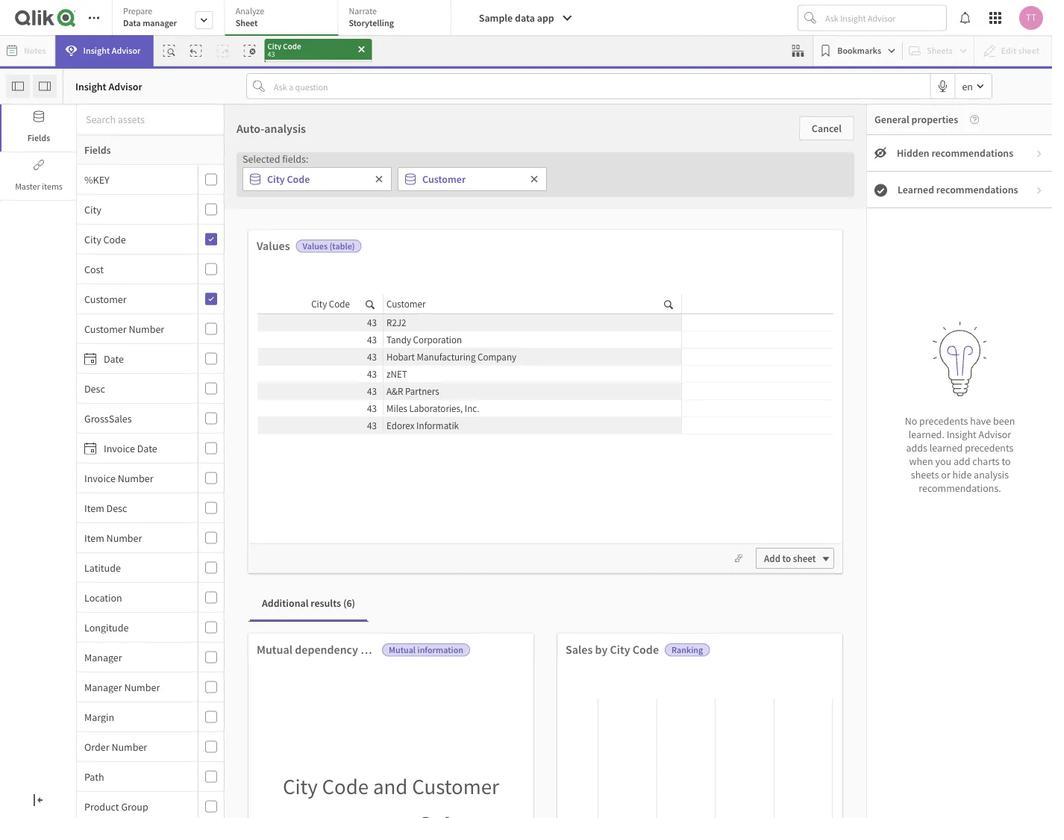 Task type: describe. For each thing, give the bounding box(es) containing it.
grid inside city code and customer application
[[258, 294, 834, 539]]

narrate
[[349, 5, 377, 17]]

auto-analysis
[[237, 121, 306, 136]]

hidden
[[897, 146, 930, 160]]

item desc menu item
[[77, 493, 224, 523]]

miles laboratories, inc.
[[387, 402, 480, 414]]

Ask a question text field
[[271, 74, 931, 98]]

date inside invoice date menu item
[[137, 442, 157, 455]]

43 for edorex informatik
[[367, 419, 377, 432]]

adds
[[907, 441, 928, 455]]

sheet. inside . any found insights can be saved to this sheet.
[[513, 562, 540, 575]]

when
[[910, 455, 934, 468]]

location button
[[77, 591, 195, 604]]

cost menu item
[[77, 255, 224, 284]]

city code and customer button
[[258, 698, 525, 818]]

small image inside hidden recommendations button
[[1036, 149, 1044, 159]]

to inside to start creating visualizations and build your new sheet.
[[753, 499, 762, 512]]

customer button
[[77, 292, 195, 306]]

selected fields:
[[243, 152, 309, 166]]

sample
[[479, 11, 513, 25]]

sheet. for this
[[382, 562, 408, 575]]

small image inside learned recommendations button
[[875, 184, 888, 197]]

results
[[311, 596, 341, 610]]

additional results (6) button
[[250, 585, 367, 621]]

item number menu item
[[77, 523, 224, 553]]

grosssales button
[[77, 412, 195, 425]]

invoice date
[[104, 442, 157, 455]]

(6)
[[343, 596, 355, 610]]

longitude button
[[77, 621, 195, 634]]

r2j2
[[387, 316, 407, 328]]

option
[[385, 297, 434, 319]]

1 vertical spatial insight advisor
[[75, 80, 142, 93]]

location
[[84, 591, 122, 604]]

customer inside menu item
[[84, 322, 127, 336]]

customer inside button
[[412, 773, 500, 800]]

corporation
[[413, 333, 462, 346]]

order number button
[[77, 740, 195, 754]]

bookmarks
[[838, 45, 882, 56]]

item number button
[[77, 531, 195, 545]]

items
[[42, 181, 63, 192]]

advisor down insight advisor dropdown button
[[109, 80, 142, 93]]

prepare
[[123, 5, 153, 17]]

manager number
[[84, 681, 160, 694]]

get
[[506, 297, 530, 319]]

by
[[595, 642, 608, 657]]

inc.
[[465, 402, 480, 414]]

date inside the date "menu item"
[[104, 352, 124, 365]]

Search assets text field
[[77, 106, 224, 133]]

sample data app button
[[470, 6, 583, 30]]

item for item number
[[84, 531, 104, 545]]

fields:
[[282, 152, 309, 166]]

sheet
[[793, 552, 816, 565]]

city inside button
[[283, 773, 318, 800]]

insight inside no precedents have been learned. insight advisor adds learned precedents when you add charts to sheets or hide analysis recommendations.
[[947, 428, 977, 441]]

terry turtle image
[[1020, 6, 1044, 30]]

start
[[764, 499, 784, 512]]

1 horizontal spatial fields
[[84, 143, 111, 157]]

%key menu item
[[77, 165, 224, 195]]

1 horizontal spatial city code
[[267, 172, 310, 186]]

advisor inside insight advisor dropdown button
[[112, 45, 141, 56]]

%key button
[[77, 173, 195, 186]]

discover
[[314, 562, 350, 575]]

number for item number
[[106, 531, 142, 545]]

any
[[389, 539, 405, 553]]

insights for can
[[479, 542, 513, 555]]

step back image
[[190, 45, 202, 57]]

longitude
[[84, 621, 129, 634]]

product group
[[84, 800, 148, 813]]

add to sheet
[[765, 552, 816, 565]]

city code and customer
[[283, 773, 500, 800]]

product
[[84, 800, 119, 813]]

en button
[[956, 74, 992, 99]]

city code inside grid
[[311, 298, 350, 310]]

%key
[[84, 173, 110, 186]]

code inside menu item
[[103, 233, 126, 246]]

information
[[418, 644, 464, 656]]

desc menu item
[[77, 374, 224, 404]]

latitude menu item
[[77, 553, 224, 583]]

longitude menu item
[[77, 613, 224, 643]]

this inside . save any insights you discover to this sheet.
[[363, 562, 380, 575]]

code inside grid
[[329, 298, 350, 310]]

city inside menu item
[[84, 203, 101, 216]]

you inside . save any insights you discover to this sheet.
[[295, 562, 312, 575]]

item desc
[[84, 501, 127, 515]]

insights for you
[[259, 562, 293, 575]]

selected
[[243, 152, 280, 166]]

2 vertical spatial insight advisor
[[290, 540, 352, 553]]

new
[[706, 542, 725, 555]]

path
[[84, 770, 104, 784]]

margin
[[84, 710, 114, 724]]

. save any insights you discover to this sheet.
[[259, 539, 408, 575]]

number for order number
[[112, 740, 147, 754]]

customer menu item
[[77, 284, 224, 314]]

edorex informatik
[[387, 419, 459, 432]]

2 master items button from the left
[[1, 153, 76, 200]]

city menu item
[[77, 195, 224, 225]]

to start creating visualizations and build your new sheet.
[[649, 499, 789, 555]]

hide
[[953, 468, 972, 482]]

1 master items button from the left
[[0, 153, 76, 200]]

to inside no precedents have been learned. insight advisor adds learned precedents when you add charts to sheets or hide analysis recommendations.
[[1002, 455, 1011, 468]]

invoice date menu item
[[77, 434, 224, 464]]

manager for manager number
[[84, 681, 122, 694]]

mutual information
[[389, 644, 464, 656]]

company
[[478, 351, 517, 363]]

hidden recommendations
[[897, 146, 1014, 160]]

clear all selections image
[[244, 45, 256, 57]]

cost
[[84, 262, 104, 276]]

app
[[537, 11, 554, 25]]

manufacturing
[[417, 351, 476, 363]]

adding
[[589, 297, 642, 319]]

1 horizontal spatial desc
[[106, 501, 127, 515]]

customer number
[[84, 322, 164, 336]]

order number menu item
[[77, 732, 224, 762]]

city inside menu item
[[84, 233, 101, 246]]

general properties
[[875, 113, 959, 126]]

ranking
[[672, 644, 704, 656]]

invoice number menu item
[[77, 464, 224, 493]]

miles
[[387, 402, 408, 414]]

narrate storytelling
[[349, 5, 394, 29]]

small image
[[1036, 186, 1044, 195]]

learned
[[898, 183, 935, 196]]

. for save
[[362, 539, 364, 553]]

43 for r2j2
[[367, 316, 377, 328]]

manager number menu item
[[77, 673, 224, 703]]

smart search image
[[163, 45, 175, 57]]

sheets
[[911, 468, 940, 482]]

properties
[[912, 113, 959, 126]]

and inside to start creating visualizations and build your new sheet.
[[748, 522, 765, 535]]

save
[[366, 539, 387, 553]]

hidden recommendations button
[[868, 135, 1053, 172]]

a&r
[[387, 385, 403, 397]]

invoice number button
[[77, 471, 195, 485]]

invoice for invoice number
[[84, 471, 116, 485]]

invoice for invoice date
[[104, 442, 135, 455]]



Task type: locate. For each thing, give the bounding box(es) containing it.
to inside . any found insights can be saved to this sheet.
[[574, 542, 583, 555]]

insights left can
[[479, 542, 513, 555]]

invoice up item desc
[[84, 471, 116, 485]]

en
[[963, 80, 974, 93]]

43 left miles
[[367, 402, 377, 414]]

insight inside dropdown button
[[83, 45, 110, 56]]

deselect field image
[[375, 175, 384, 184]]

bookmarks button
[[817, 39, 900, 63]]

customer
[[423, 172, 466, 186], [84, 292, 127, 306], [387, 298, 426, 310], [84, 322, 127, 336], [412, 773, 500, 800]]

deselect field image
[[530, 175, 539, 184]]

1 vertical spatial manager
[[84, 681, 122, 694]]

number inside menu item
[[112, 740, 147, 754]]

menu inside city code and customer application
[[77, 165, 224, 818]]

desc button
[[77, 382, 195, 395]]

be
[[533, 542, 544, 555]]

hide assets image
[[12, 80, 24, 92]]

code
[[283, 41, 301, 51], [287, 172, 310, 186], [103, 233, 126, 246], [329, 298, 350, 310], [633, 642, 659, 657], [322, 773, 369, 800]]

recommendations for hidden recommendations
[[932, 146, 1014, 160]]

1 horizontal spatial insights
[[479, 542, 513, 555]]

recommendations.
[[919, 482, 1002, 495]]

small image
[[1036, 149, 1044, 159], [875, 184, 888, 197]]

sheet.
[[727, 542, 753, 555], [382, 562, 408, 575], [513, 562, 540, 575]]

insight advisor down insight advisor dropdown button
[[75, 80, 142, 93]]

have
[[971, 414, 992, 428]]

0 vertical spatial desc
[[84, 382, 105, 395]]

invoice number
[[84, 471, 153, 485]]

values (table)
[[303, 240, 355, 252]]

manager for manager
[[84, 651, 122, 664]]

sheet
[[236, 17, 258, 29]]

latitude button
[[77, 561, 195, 575]]

recommendations down help icon
[[932, 146, 1014, 160]]

insight advisor up discover
[[290, 540, 352, 553]]

insights inside . save any insights you discover to this sheet.
[[259, 562, 293, 575]]

advisor up discover
[[321, 540, 352, 553]]

any
[[577, 519, 594, 533]]

city code down the fields:
[[267, 172, 310, 186]]

precedents down have
[[965, 441, 1014, 455]]

1 vertical spatial and
[[373, 773, 408, 800]]

prepare data manager
[[123, 5, 177, 29]]

margin button
[[77, 710, 195, 724]]

number
[[129, 322, 164, 336], [118, 471, 153, 485], [106, 531, 142, 545], [124, 681, 160, 694], [112, 740, 147, 754]]

sheet. down can
[[513, 562, 540, 575]]

learned recommendations
[[898, 183, 1019, 196]]

customer inside 'menu item'
[[84, 292, 127, 306]]

master
[[15, 181, 40, 192]]

grid
[[258, 294, 834, 539]]

. inside . any found insights can be saved to this sheet.
[[573, 519, 575, 533]]

43 for a&r partners
[[367, 385, 377, 397]]

. left save
[[362, 539, 364, 553]]

below
[[437, 297, 483, 319]]

tab list
[[112, 0, 452, 37]]

1 vertical spatial precedents
[[965, 441, 1014, 455]]

menu containing %key
[[77, 165, 224, 818]]

fields up master items
[[27, 132, 50, 144]]

1 vertical spatial small image
[[875, 184, 888, 197]]

item number
[[84, 531, 142, 545]]

0 horizontal spatial insights
[[259, 562, 293, 575]]

auto-
[[237, 121, 265, 136]]

product group menu item
[[77, 792, 224, 818]]

date menu item
[[77, 344, 224, 374]]

0 horizontal spatial fields
[[27, 132, 50, 144]]

this inside . any found insights can be saved to this sheet.
[[585, 542, 601, 555]]

number for customer number
[[129, 322, 164, 336]]

0 horizontal spatial city code
[[84, 233, 126, 246]]

tab list containing prepare
[[112, 0, 452, 37]]

1 horizontal spatial date
[[137, 442, 157, 455]]

selections tool image
[[792, 45, 804, 57]]

laboratories,
[[409, 402, 463, 414]]

43 left tandy
[[367, 333, 377, 346]]

sheet. right new
[[727, 542, 753, 555]]

customer number menu item
[[77, 314, 224, 344]]

date button
[[77, 352, 195, 365]]

(table)
[[330, 240, 355, 252]]

. for any
[[573, 519, 575, 533]]

. any found insights can be saved to this sheet.
[[452, 519, 601, 575]]

recommendations for learned recommendations
[[937, 183, 1019, 196]]

0 vertical spatial insight advisor
[[83, 45, 141, 56]]

0 horizontal spatial sheet.
[[382, 562, 408, 575]]

city button
[[77, 203, 195, 216]]

analysis inside no precedents have been learned. insight advisor adds learned precedents when you add charts to sheets or hide analysis recommendations.
[[974, 468, 1010, 482]]

1 vertical spatial city code
[[84, 233, 126, 246]]

0 vertical spatial date
[[104, 352, 124, 365]]

1 vertical spatial insights
[[259, 562, 293, 575]]

0 vertical spatial this
[[664, 297, 692, 319]]

values left (table)
[[303, 240, 328, 252]]

2 vertical spatial city code
[[311, 298, 350, 310]]

master items button
[[0, 153, 76, 200], [1, 153, 76, 200]]

to inside button
[[783, 552, 792, 565]]

43 for hobart manufacturing company
[[367, 351, 377, 363]]

0 vertical spatial you
[[936, 455, 952, 468]]

precedents up learned at right bottom
[[920, 414, 969, 428]]

manager down longitude
[[84, 651, 122, 664]]

item up "item number"
[[84, 501, 104, 515]]

1 horizontal spatial you
[[936, 455, 952, 468]]

0 vertical spatial analysis
[[264, 121, 306, 136]]

general
[[875, 113, 910, 126]]

this down any
[[585, 542, 601, 555]]

43 inside city code 43
[[268, 49, 275, 59]]

number down margin button
[[112, 740, 147, 754]]

0 vertical spatial manager
[[84, 651, 122, 664]]

city code up the cost
[[84, 233, 126, 246]]

advisor inside no precedents have been learned. insight advisor adds learned precedents when you add charts to sheets or hide analysis recommendations.
[[979, 428, 1012, 441]]

0 vertical spatial invoice
[[104, 442, 135, 455]]

desc down invoice number on the bottom left of the page
[[106, 501, 127, 515]]

city code 43
[[268, 41, 301, 59]]

0 horizontal spatial small image
[[875, 184, 888, 197]]

1 vertical spatial this
[[585, 542, 601, 555]]

to right discover
[[352, 562, 361, 575]]

additional results (6)
[[262, 596, 355, 610]]

2 item from the top
[[84, 531, 104, 545]]

tandy corporation
[[387, 333, 462, 346]]

1 vertical spatial item
[[84, 531, 104, 545]]

insight advisor
[[83, 45, 141, 56], [75, 80, 142, 93], [290, 540, 352, 553]]

0 horizontal spatial analysis
[[264, 121, 306, 136]]

2 horizontal spatial sheet.
[[727, 542, 753, 555]]

values for values (table)
[[303, 240, 328, 252]]

code inside city code 43
[[283, 41, 301, 51]]

invoice inside invoice date menu item
[[104, 442, 135, 455]]

no
[[905, 414, 918, 428]]

sheet. for new
[[727, 542, 753, 555]]

city code button
[[77, 233, 195, 246]]

to inside . save any insights you discover to this sheet.
[[352, 562, 361, 575]]

manager
[[84, 651, 122, 664], [84, 681, 122, 694]]

choose an option below to get started adding to this sheet...
[[303, 297, 750, 319]]

1 horizontal spatial .
[[573, 519, 575, 533]]

number down invoice date button
[[118, 471, 153, 485]]

desc
[[84, 382, 105, 395], [106, 501, 127, 515]]

data
[[123, 17, 141, 29]]

2 horizontal spatial this
[[664, 297, 692, 319]]

1 vertical spatial you
[[295, 562, 312, 575]]

43 left edorex
[[367, 419, 377, 432]]

1 horizontal spatial sheet.
[[513, 562, 540, 575]]

search image
[[366, 297, 375, 311]]

path button
[[77, 770, 195, 784]]

2 manager from the top
[[84, 681, 122, 694]]

1 horizontal spatial values
[[303, 240, 328, 252]]

sheet. inside . save any insights you discover to this sheet.
[[382, 562, 408, 575]]

order
[[84, 740, 109, 754]]

location menu item
[[77, 583, 224, 613]]

city inside city code 43
[[268, 41, 282, 51]]

manager
[[143, 17, 177, 29]]

analysis up selected fields:
[[264, 121, 306, 136]]

found
[[452, 542, 477, 555]]

order number
[[84, 740, 147, 754]]

grid containing city code
[[258, 294, 834, 539]]

fields up '%key' on the left of page
[[84, 143, 111, 157]]

values for values
[[257, 238, 290, 253]]

43 for znet
[[367, 368, 377, 380]]

city code and customer application
[[0, 0, 1053, 818]]

date down 'customer number'
[[104, 352, 124, 365]]

.
[[573, 519, 575, 533], [362, 539, 364, 553]]

city code menu item
[[77, 225, 224, 255]]

1 vertical spatial .
[[362, 539, 364, 553]]

number up margin button
[[124, 681, 160, 694]]

43 for miles laboratories, inc.
[[367, 402, 377, 414]]

add to sheet button
[[756, 548, 835, 569]]

insights
[[479, 542, 513, 555], [259, 562, 293, 575]]

0 horizontal spatial values
[[257, 238, 290, 253]]

margin menu item
[[77, 703, 224, 732]]

values left the values (table)
[[257, 238, 290, 253]]

item desc button
[[77, 501, 195, 515]]

insights up additional
[[259, 562, 293, 575]]

1 vertical spatial desc
[[106, 501, 127, 515]]

and inside city code and customer button
[[373, 773, 408, 800]]

group
[[121, 800, 148, 813]]

number down customer 'menu item'
[[129, 322, 164, 336]]

learned recommendations button
[[868, 172, 1053, 208]]

43 left a&r
[[367, 385, 377, 397]]

small image left learned
[[875, 184, 888, 197]]

help image
[[959, 115, 980, 124]]

0 vertical spatial and
[[748, 522, 765, 535]]

Ask Insight Advisor text field
[[823, 6, 947, 30]]

0 horizontal spatial this
[[363, 562, 380, 575]]

your
[[684, 542, 704, 555]]

date down grosssales menu item
[[137, 442, 157, 455]]

path menu item
[[77, 762, 224, 792]]

0 vertical spatial precedents
[[920, 414, 969, 428]]

recommendations inside hidden recommendations button
[[932, 146, 1014, 160]]

manager up margin
[[84, 681, 122, 694]]

hobart manufacturing company
[[387, 351, 517, 363]]

. inside . save any insights you discover to this sheet.
[[362, 539, 364, 553]]

advisor up charts
[[979, 428, 1012, 441]]

0 vertical spatial recommendations
[[932, 146, 1014, 160]]

sheet. down any
[[382, 562, 408, 575]]

43 down search icon
[[367, 316, 377, 328]]

0 vertical spatial insights
[[479, 542, 513, 555]]

learned.
[[909, 428, 945, 441]]

0 horizontal spatial desc
[[84, 382, 105, 395]]

number for invoice number
[[118, 471, 153, 485]]

analysis right hide
[[974, 468, 1010, 482]]

0 horizontal spatial you
[[295, 562, 312, 575]]

insight advisor inside dropdown button
[[83, 45, 141, 56]]

2 vertical spatial this
[[363, 562, 380, 575]]

city code inside city code menu item
[[84, 233, 126, 246]]

1 manager from the top
[[84, 651, 122, 664]]

item up latitude
[[84, 531, 104, 545]]

to left get
[[487, 297, 502, 319]]

date
[[104, 352, 124, 365], [137, 442, 157, 455]]

this
[[664, 297, 692, 319], [585, 542, 601, 555], [363, 562, 380, 575]]

. press space to sort on this column. element
[[682, 294, 834, 314]]

0 horizontal spatial and
[[373, 773, 408, 800]]

charts
[[973, 455, 1000, 468]]

menu
[[77, 165, 224, 818]]

recommendations down hidden recommendations button
[[937, 183, 1019, 196]]

insights inside . any found insights can be saved to this sheet.
[[479, 542, 513, 555]]

edorex
[[387, 419, 415, 432]]

to right charts
[[1002, 455, 1011, 468]]

values
[[257, 238, 290, 253], [303, 240, 328, 252]]

manager number button
[[77, 681, 195, 694]]

item for item desc
[[84, 501, 104, 515]]

43 left znet
[[367, 368, 377, 380]]

grosssales menu item
[[77, 404, 224, 434]]

. left any
[[573, 519, 575, 533]]

0 vertical spatial item
[[84, 501, 104, 515]]

1 vertical spatial invoice
[[84, 471, 116, 485]]

1 vertical spatial analysis
[[974, 468, 1010, 482]]

to left search image
[[645, 297, 661, 319]]

0 vertical spatial small image
[[1036, 149, 1044, 159]]

code inside button
[[322, 773, 369, 800]]

advisor down "data"
[[112, 45, 141, 56]]

1 vertical spatial date
[[137, 442, 157, 455]]

recommendations
[[932, 146, 1014, 160], [937, 183, 1019, 196]]

item inside item desc menu item
[[84, 501, 104, 515]]

0 vertical spatial .
[[573, 519, 575, 533]]

43 right clear all selections icon
[[268, 49, 275, 59]]

latitude
[[84, 561, 121, 575]]

small image up small image
[[1036, 149, 1044, 159]]

recommendations inside learned recommendations button
[[937, 183, 1019, 196]]

you inside no precedents have been learned. insight advisor adds learned precedents when you add charts to sheets or hide analysis recommendations.
[[936, 455, 952, 468]]

or
[[942, 468, 951, 482]]

search image
[[664, 297, 673, 311]]

this left sheet...
[[664, 297, 692, 319]]

tab list inside city code and customer application
[[112, 0, 452, 37]]

invoice inside invoice number menu item
[[84, 471, 116, 485]]

number for manager number
[[124, 681, 160, 694]]

1 horizontal spatial this
[[585, 542, 601, 555]]

clear selection for field: city code image
[[357, 45, 366, 54]]

you left add
[[936, 455, 952, 468]]

hobart
[[387, 351, 415, 363]]

you left discover
[[295, 562, 312, 575]]

number down item desc button
[[106, 531, 142, 545]]

2 horizontal spatial city code
[[311, 298, 350, 310]]

0 vertical spatial city code
[[267, 172, 310, 186]]

item inside item number menu item
[[84, 531, 104, 545]]

znet
[[387, 368, 407, 380]]

hide properties image
[[39, 80, 51, 92]]

sheet. inside to start creating visualizations and build your new sheet.
[[727, 542, 753, 555]]

view disabled image
[[875, 147, 887, 159]]

desc up grosssales at left
[[84, 382, 105, 395]]

1 horizontal spatial small image
[[1036, 149, 1044, 159]]

to right the add
[[783, 552, 792, 565]]

0 horizontal spatial date
[[104, 352, 124, 365]]

fields
[[27, 132, 50, 144], [84, 143, 111, 157]]

43 for tandy corporation
[[367, 333, 377, 346]]

insight advisor down "data"
[[83, 45, 141, 56]]

1 horizontal spatial and
[[748, 522, 765, 535]]

to right saved
[[574, 542, 583, 555]]

no precedents have been learned. insight advisor adds learned precedents when you add charts to sheets or hide analysis recommendations.
[[905, 414, 1016, 495]]

43 left hobart
[[367, 351, 377, 363]]

invoice up invoice number on the bottom left of the page
[[104, 442, 135, 455]]

this down save
[[363, 562, 380, 575]]

to left start
[[753, 499, 762, 512]]

1 horizontal spatial analysis
[[974, 468, 1010, 482]]

city code
[[267, 172, 310, 186], [84, 233, 126, 246], [311, 298, 350, 310]]

1 vertical spatial recommendations
[[937, 183, 1019, 196]]

0 horizontal spatial .
[[362, 539, 364, 553]]

1 item from the top
[[84, 501, 104, 515]]

build
[[767, 522, 789, 535]]

manager menu item
[[77, 643, 224, 673]]

city code left search icon
[[311, 298, 350, 310]]

storytelling
[[349, 17, 394, 29]]



Task type: vqa. For each thing, say whether or not it's contained in the screenshot.
mariaaawilliams@gmail.com button
no



